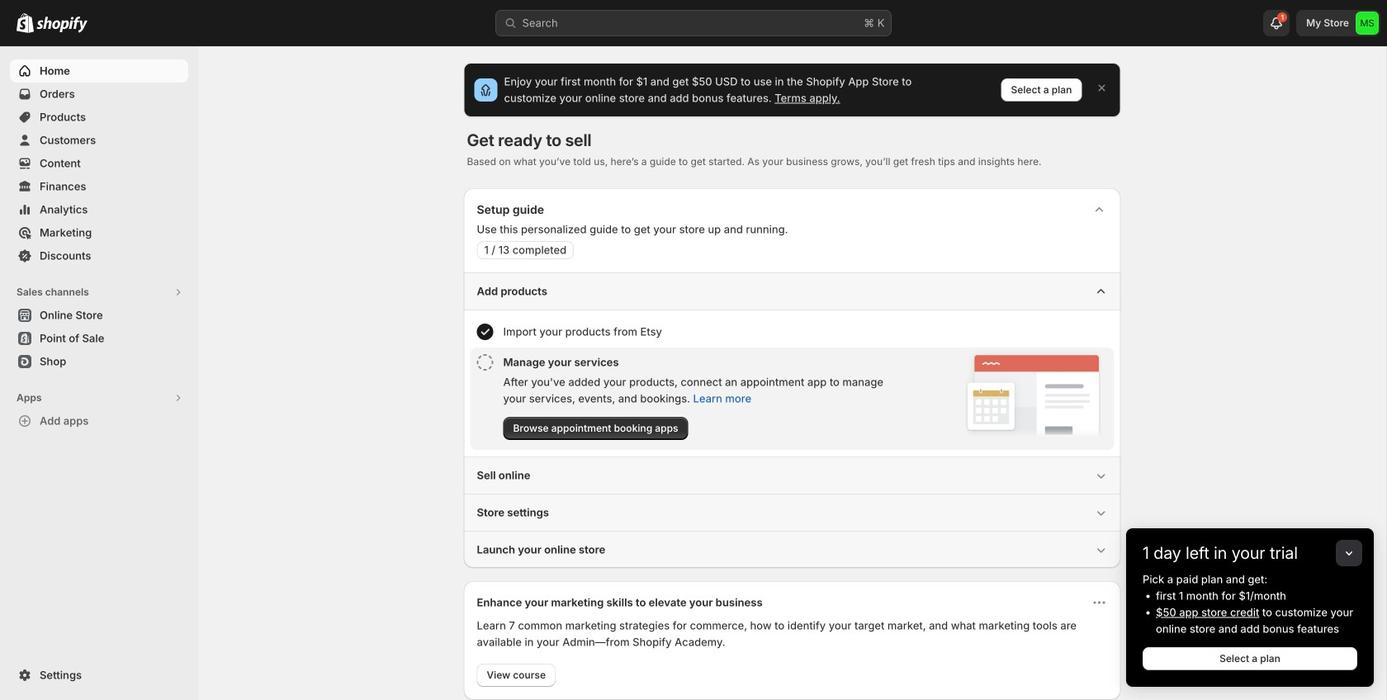 Task type: vqa. For each thing, say whether or not it's contained in the screenshot.
Coffee Mug
no



Task type: describe. For each thing, give the bounding box(es) containing it.
guide categories group
[[464, 273, 1121, 568]]

mark import your products from etsy as not done image
[[477, 324, 493, 340]]

my store image
[[1356, 12, 1379, 35]]

import your products from etsy group
[[470, 317, 1115, 347]]

mark manage your services as done image
[[477, 354, 493, 371]]



Task type: locate. For each thing, give the bounding box(es) containing it.
0 horizontal spatial shopify image
[[17, 13, 34, 33]]

add products group
[[464, 273, 1121, 457]]

manage your services group
[[470, 348, 1115, 450]]

1 horizontal spatial shopify image
[[36, 16, 88, 33]]

setup guide region
[[464, 188, 1121, 568]]

shopify image
[[17, 13, 34, 33], [36, 16, 88, 33]]



